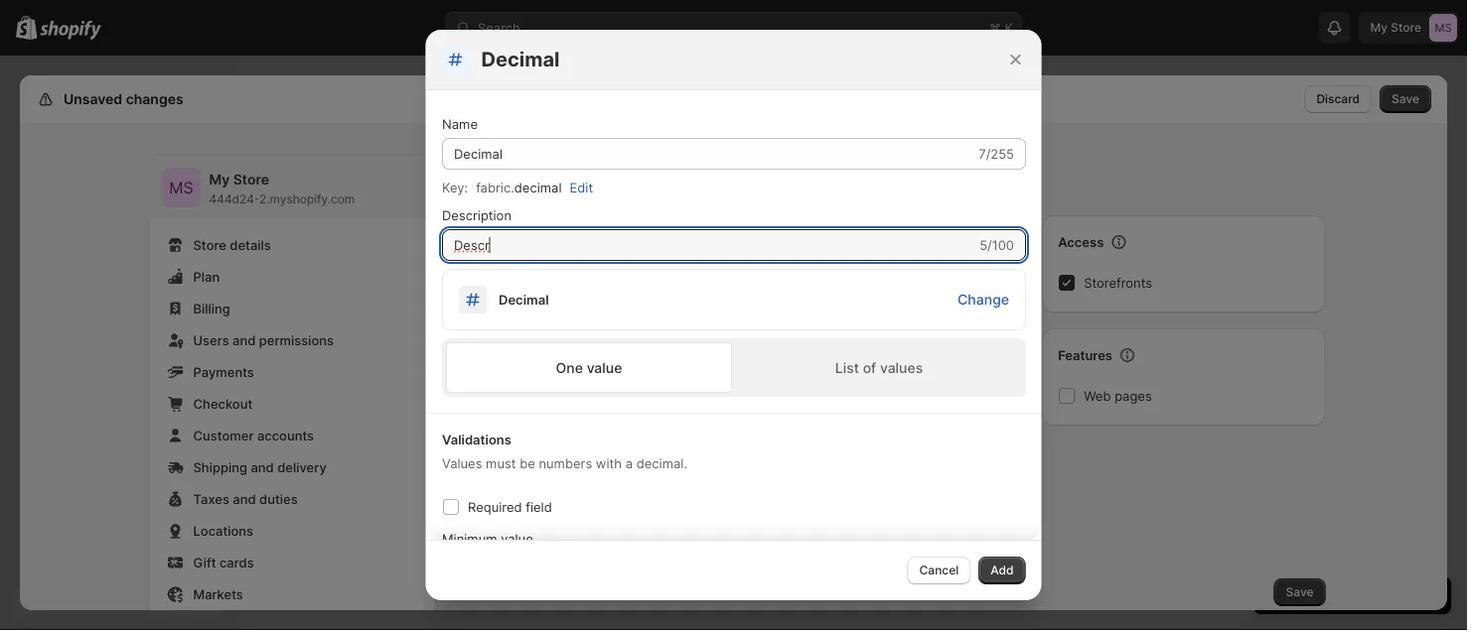 Task type: describe. For each thing, give the bounding box(es) containing it.
changes
[[126, 91, 183, 108]]

users and permissions link
[[161, 327, 424, 355]]

shopify image
[[40, 20, 102, 40]]

field
[[525, 500, 552, 515]]

shipping and delivery link
[[161, 454, 424, 482]]

store details
[[193, 237, 271, 253]]

gift
[[193, 555, 216, 571]]

type: fabric
[[475, 309, 552, 324]]

metaobject
[[535, 165, 646, 190]]

markets link
[[161, 581, 424, 609]]

features
[[1058, 348, 1113, 363]]

edit button
[[557, 174, 605, 202]]

value for one value
[[586, 360, 622, 376]]

with
[[595, 456, 621, 471]]

1 horizontal spatial save
[[1392, 92, 1420, 106]]

markets
[[193, 587, 243, 602]]

values
[[442, 456, 482, 471]]

name inside decimal dialog
[[442, 116, 477, 132]]

add metaobject definition
[[491, 165, 744, 190]]

add for add metaobject definition
[[491, 165, 531, 190]]

gift cards link
[[161, 549, 424, 577]]

customer accounts link
[[161, 422, 424, 450]]

Name text field
[[442, 138, 974, 170]]

plan link
[[161, 263, 424, 291]]

⌘
[[989, 20, 1001, 35]]

users
[[193, 333, 229, 348]]

validations
[[442, 432, 511, 448]]

required
[[467, 500, 522, 515]]

my store 444d24-2.myshopify.com
[[209, 171, 355, 207]]

name inside settings 'dialog'
[[475, 233, 512, 249]]

list of values
[[835, 360, 923, 376]]

cancel button
[[907, 557, 971, 585]]

store inside "link"
[[193, 237, 226, 253]]

fabric
[[517, 309, 552, 324]]

and for taxes
[[233, 492, 256, 507]]

decimal
[[514, 180, 561, 195]]

0 vertical spatial save button
[[1380, 85, 1431, 113]]

billing link
[[161, 295, 424, 323]]

shop settings menu element
[[150, 156, 436, 631]]

0 vertical spatial decimal
[[481, 47, 560, 72]]

minimum value
[[442, 531, 533, 547]]

unsaved
[[64, 91, 122, 108]]

fields
[[475, 376, 513, 392]]

list
[[835, 360, 859, 376]]

users and permissions
[[193, 333, 334, 348]]

1 vertical spatial save
[[1286, 586, 1314, 600]]

list of values button
[[736, 343, 1022, 393]]

store details link
[[161, 231, 424, 259]]

one
[[555, 360, 583, 376]]

decimal.
[[636, 456, 687, 471]]

cards
[[220, 555, 254, 571]]

delivery
[[277, 460, 327, 475]]

discard
[[1317, 92, 1360, 106]]

2.myshopify.com
[[259, 192, 355, 207]]

add for add
[[991, 564, 1014, 578]]

ms button
[[161, 168, 201, 208]]

key: fabric. decimal edit
[[442, 180, 593, 195]]

unsaved changes
[[64, 91, 183, 108]]

store inside my store 444d24-2.myshopify.com
[[233, 171, 269, 188]]

customer
[[193, 428, 254, 444]]

one value button
[[446, 343, 732, 393]]

edit
[[569, 180, 593, 195]]

permissions
[[259, 333, 334, 348]]

444d24-
[[209, 192, 259, 207]]



Task type: vqa. For each thing, say whether or not it's contained in the screenshot.
0.00 text box to the top
no



Task type: locate. For each thing, give the bounding box(es) containing it.
plan
[[193, 269, 220, 285]]

settings dialog
[[20, 75, 1447, 631]]

decimal down search
[[481, 47, 560, 72]]

2 vertical spatial decimal
[[575, 412, 625, 428]]

k
[[1005, 20, 1013, 35]]

one value
[[555, 360, 622, 376]]

pages
[[1115, 388, 1152, 404]]

numbers
[[538, 456, 592, 471]]

definition
[[651, 165, 744, 190]]

value for minimum value
[[500, 531, 533, 547]]

taxes and duties link
[[161, 486, 424, 514]]

search
[[478, 20, 520, 35]]

decimal up "type: fabric"
[[498, 292, 548, 307]]

key:
[[442, 180, 468, 195]]

validations values must be numbers with a decimal.
[[442, 432, 687, 471]]

0 vertical spatial and
[[233, 333, 256, 348]]

1 vertical spatial name
[[475, 233, 512, 249]]

discard button
[[1305, 85, 1372, 113]]

name down description
[[475, 233, 512, 249]]

name up key:
[[442, 116, 477, 132]]

add right cancel
[[991, 564, 1014, 578]]

store up 444d24-
[[233, 171, 269, 188]]

add up description
[[491, 165, 531, 190]]

accounts
[[257, 428, 314, 444]]

value inside button
[[586, 360, 622, 376]]

0 horizontal spatial store
[[193, 237, 226, 253]]

decimal
[[481, 47, 560, 72], [498, 292, 548, 307], [575, 412, 625, 428]]

1 vertical spatial save button
[[1274, 579, 1326, 607]]

save
[[1392, 92, 1420, 106], [1286, 586, 1314, 600]]

taxes
[[193, 492, 229, 507]]

and for users
[[233, 333, 256, 348]]

type:
[[475, 309, 509, 324]]

and
[[233, 333, 256, 348], [251, 460, 274, 475], [233, 492, 256, 507]]

decimal dialog
[[0, 30, 1467, 631]]

and down "customer accounts"
[[251, 460, 274, 475]]

billing
[[193, 301, 230, 316]]

add
[[491, 165, 531, 190], [991, 564, 1014, 578]]

duties
[[259, 492, 298, 507]]

1 vertical spatial store
[[193, 237, 226, 253]]

decimal inside button
[[575, 412, 625, 428]]

description
[[442, 208, 511, 223]]

1 horizontal spatial save button
[[1380, 85, 1431, 113]]

1 vertical spatial decimal
[[498, 292, 548, 307]]

2 vertical spatial and
[[233, 492, 256, 507]]

my store image
[[161, 168, 201, 208]]

0 vertical spatial save
[[1392, 92, 1420, 106]]

value
[[586, 360, 622, 376], [500, 531, 533, 547]]

add inside button
[[991, 564, 1014, 578]]

store
[[233, 171, 269, 188], [193, 237, 226, 253]]

web pages
[[1084, 388, 1152, 404]]

cancel
[[919, 564, 959, 578]]

details
[[230, 237, 271, 253]]

fabric.
[[475, 180, 514, 195]]

minimum
[[442, 531, 497, 547]]

value right one
[[586, 360, 622, 376]]

change
[[957, 291, 1009, 308]]

store up 'plan'
[[193, 237, 226, 253]]

1 horizontal spatial store
[[233, 171, 269, 188]]

1 horizontal spatial add
[[991, 564, 1014, 578]]

payments link
[[161, 359, 424, 386]]

settings
[[60, 91, 116, 108]]

0 vertical spatial name
[[442, 116, 477, 132]]

name
[[442, 116, 477, 132], [475, 233, 512, 249]]

add button
[[979, 557, 1026, 585]]

0 vertical spatial value
[[586, 360, 622, 376]]

customer accounts
[[193, 428, 314, 444]]

1 horizontal spatial value
[[586, 360, 622, 376]]

0 horizontal spatial save
[[1286, 586, 1314, 600]]

checkout link
[[161, 390, 424, 418]]

a
[[625, 456, 632, 471]]

save button
[[1380, 85, 1431, 113], [1274, 579, 1326, 607]]

0 vertical spatial store
[[233, 171, 269, 188]]

shipping and delivery
[[193, 460, 327, 475]]

and for shipping
[[251, 460, 274, 475]]

decimal up with
[[575, 412, 625, 428]]

0 horizontal spatial add
[[491, 165, 531, 190]]

values
[[880, 360, 923, 376]]

gift cards
[[193, 555, 254, 571]]

web
[[1084, 388, 1111, 404]]

locations link
[[161, 518, 424, 545]]

must
[[485, 456, 516, 471]]

my
[[209, 171, 230, 188]]

value down required field
[[500, 531, 533, 547]]

of
[[862, 360, 876, 376]]

payments
[[193, 365, 254, 380]]

decimal button
[[459, 402, 1026, 462]]

0 horizontal spatial value
[[500, 531, 533, 547]]

⌘ k
[[989, 20, 1013, 35]]

locations
[[193, 524, 253, 539]]

1 vertical spatial add
[[991, 564, 1014, 578]]

storefronts
[[1084, 275, 1152, 291]]

0 vertical spatial add
[[491, 165, 531, 190]]

be
[[519, 456, 535, 471]]

1 vertical spatial and
[[251, 460, 274, 475]]

and right the taxes
[[233, 492, 256, 507]]

required field
[[467, 500, 552, 515]]

0 horizontal spatial save button
[[1274, 579, 1326, 607]]

Description text field
[[442, 229, 975, 261]]

checkout
[[193, 396, 253, 412]]

and inside "link"
[[251, 460, 274, 475]]

and right users
[[233, 333, 256, 348]]

taxes and duties
[[193, 492, 298, 507]]

1 vertical spatial value
[[500, 531, 533, 547]]

add inside settings 'dialog'
[[491, 165, 531, 190]]

shipping
[[193, 460, 247, 475]]

access
[[1058, 234, 1104, 250]]



